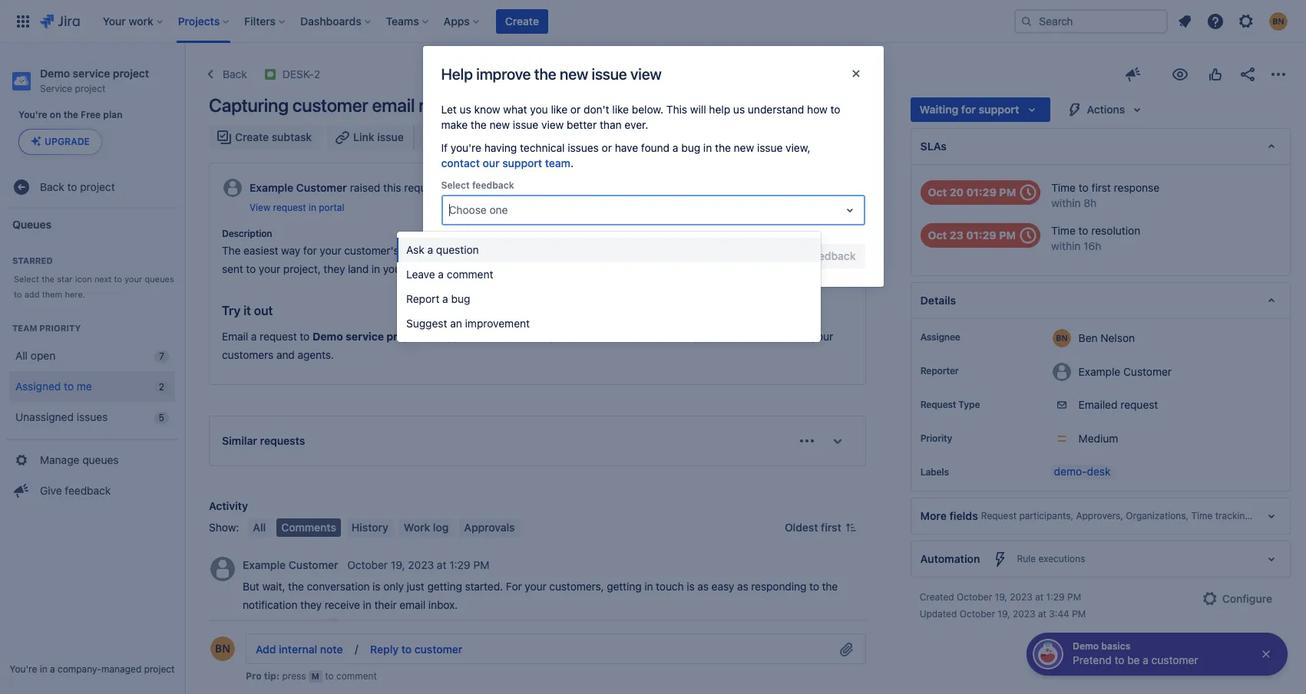 Task type: locate. For each thing, give the bounding box(es) containing it.
0 vertical spatial they
[[324, 263, 345, 276]]

group containing manage queues
[[6, 439, 178, 511]]

2 vertical spatial new
[[734, 141, 754, 154]]

pm right 23
[[999, 229, 1016, 242]]

you're on the free plan
[[18, 109, 123, 121]]

demo inside demo service project service project
[[40, 67, 70, 80]]

1 oct from the top
[[928, 186, 947, 199]]

in left the their
[[363, 599, 372, 612]]

1 horizontal spatial back
[[223, 68, 247, 81]]

1 vertical spatial new
[[490, 118, 510, 131]]

new inside if you're having technical issues or have found a bug in the new issue view, contact our support team .
[[734, 141, 754, 154]]

oct 20 01:29 pm
[[928, 186, 1016, 199]]

within left "16h"
[[1051, 240, 1081, 253]]

1 vertical spatial feedback
[[65, 484, 111, 497]]

or inside let us know what you like or don't like below. this will help us understand how to make the new issue view better than ever.
[[570, 103, 581, 116]]

here.
[[65, 289, 85, 299]]

if
[[441, 141, 448, 154]]

1 horizontal spatial queues
[[145, 274, 174, 284]]

tracking,
[[1215, 511, 1253, 522]]

2 vertical spatial at
[[1038, 609, 1047, 621]]

0 vertical spatial an
[[546, 244, 558, 257]]

email up customers
[[222, 330, 248, 343]]

0 vertical spatial feedback
[[472, 180, 514, 191]]

feedback for select feedback
[[472, 180, 514, 191]]

2 within from the top
[[1051, 240, 1081, 253]]

demo-
[[1054, 465, 1087, 478]]

1 vertical spatial oct
[[928, 229, 947, 242]]

0 horizontal spatial demo
[[40, 67, 70, 80]]

0 horizontal spatial priority
[[39, 323, 81, 333]]

1:29 up 3:44
[[1046, 592, 1065, 604]]

support inside if you're having technical issues or have found a bug in the new issue view, contact our support team .
[[502, 157, 542, 170]]

project right managed
[[144, 664, 175, 676]]

email down just on the left bottom of the page
[[400, 599, 425, 612]]

for right way
[[303, 244, 317, 257]]

a right ask
[[427, 243, 433, 256]]

medium
[[1079, 432, 1118, 445]]

us right let
[[460, 103, 471, 116]]

your right the next
[[125, 274, 142, 284]]

time inside time to first response within 8h
[[1051, 181, 1076, 194]]

hide details button
[[774, 176, 853, 200]]

1 vertical spatial bug
[[451, 293, 470, 306]]

them
[[42, 289, 62, 299]]

group
[[6, 439, 178, 511]]

0 vertical spatial request
[[920, 399, 956, 411]]

reply to customer button
[[361, 639, 472, 663]]

desk@nelsonb.atlassian.net
[[555, 330, 692, 343]]

customer inside demo basics pretend to be a customer
[[1152, 654, 1198, 667]]

delete button
[[275, 621, 308, 637]]

all for all
[[253, 521, 266, 534]]

1 horizontal spatial select
[[441, 180, 470, 191]]

demo up service
[[40, 67, 70, 80]]

1 vertical spatial october
[[957, 592, 992, 604]]

responding
[[751, 580, 807, 594]]

is left only
[[373, 580, 381, 594]]

this right raised
[[383, 181, 401, 194]]

1 horizontal spatial help
[[709, 103, 730, 116]]

0 vertical spatial help
[[709, 103, 730, 116]]

time up within 16h button
[[1051, 224, 1076, 237]]

help inside let us know what you like or don't like below. this will help us understand how to make the new issue view better than ever.
[[709, 103, 730, 116]]

it left looks
[[757, 330, 764, 343]]

support down "technical"
[[502, 157, 542, 170]]

easy
[[712, 580, 734, 594]]

bug inside if you're having technical issues or have found a bug in the new issue view, contact our support team .
[[681, 141, 700, 154]]

see
[[714, 330, 731, 343]]

0 vertical spatial create
[[505, 14, 539, 27]]

your inside ) to see how it looks for your customers and agents.
[[812, 330, 833, 343]]

project up plan
[[113, 67, 149, 80]]

1 horizontal spatial they
[[324, 263, 345, 276]]

0 vertical spatial requests
[[419, 94, 488, 116]]

back inside back "link"
[[223, 68, 247, 81]]

demo for demo basics
[[1073, 641, 1099, 653]]

1 horizontal spatial service
[[346, 330, 384, 343]]

0 horizontal spatial view
[[541, 118, 564, 131]]

create inside the create button
[[505, 14, 539, 27]]

1 clockicon image from the top
[[1016, 180, 1041, 205]]

select
[[441, 180, 470, 191], [14, 274, 39, 284]]

customer right be at the right bottom of the page
[[1152, 654, 1198, 667]]

0 horizontal spatial bug
[[451, 293, 470, 306]]

an right suggest at the top of the page
[[450, 317, 462, 330]]

email
[[372, 94, 415, 116], [561, 244, 587, 257], [477, 330, 503, 343], [400, 599, 425, 612]]

0 vertical spatial issues
[[568, 141, 599, 154]]

0 vertical spatial it
[[243, 304, 251, 318]]

the easiest way for your customer's to request help is by sending an email request to your service project. when emails get sent to your project, they land in your queue as a request (just like this one).
[[222, 244, 830, 276]]

this
[[666, 103, 687, 116]]

bug
[[681, 141, 700, 154], [451, 293, 470, 306]]

2 us from the left
[[733, 103, 745, 116]]

tip:
[[264, 671, 280, 683]]

the
[[222, 244, 241, 257]]

(
[[548, 330, 552, 343]]

at down the rule executions
[[1035, 592, 1044, 604]]

create banner
[[0, 0, 1306, 43]]

clockicon image
[[1016, 180, 1041, 205], [1016, 223, 1041, 248]]

a down question
[[455, 263, 461, 276]]

or
[[570, 103, 581, 116], [602, 141, 612, 154]]

question
[[436, 243, 479, 256]]

how right see
[[734, 330, 755, 343]]

back up queues
[[40, 180, 64, 193]]

email a request to demo service project's support email address ( desk@nelsonb.atlassian.net
[[222, 330, 692, 343]]

pm right 3:44
[[1072, 609, 1086, 621]]

an inside the easiest way for your customer's to request help is by sending an email request to your service project. when emails get sent to your project, they land in your queue as a request (just like this one).
[[546, 244, 558, 257]]

to inside but wait, the conversation is only just getting started. for your customers, getting in touch is as easy as responding to the notification they receive in their email inbox.
[[809, 580, 819, 594]]

starred group
[[6, 240, 178, 307]]

october up only
[[347, 559, 388, 572]]

menu bar
[[245, 519, 523, 537]]

email up 'one).'
[[561, 244, 587, 257]]

view inside let us know what you like or don't like below. this will help us understand how to make the new issue view better than ever.
[[541, 118, 564, 131]]

a right be at the right bottom of the page
[[1143, 654, 1149, 667]]

all for all open
[[15, 349, 28, 362]]

reporter
[[920, 366, 959, 377]]

to inside reply to customer button
[[401, 644, 412, 657]]

1 vertical spatial clockicon image
[[1016, 223, 1041, 248]]

in
[[703, 141, 712, 154], [309, 202, 316, 213], [372, 263, 380, 276], [644, 580, 653, 594], [363, 599, 372, 612], [40, 664, 47, 676]]

all right show:
[[253, 521, 266, 534]]

1 vertical spatial select
[[14, 274, 39, 284]]

new down understand
[[734, 141, 754, 154]]

this
[[383, 181, 401, 194], [548, 263, 566, 276]]

all inside team priority "group"
[[15, 349, 28, 362]]

view request in portal
[[250, 202, 344, 213]]

0 vertical spatial all
[[15, 349, 28, 362]]

0 horizontal spatial feedback
[[65, 484, 111, 497]]

issue up don't
[[592, 65, 627, 83]]

0 vertical spatial email
[[462, 181, 490, 194]]

back inside back to project link
[[40, 180, 64, 193]]

1 vertical spatial help
[[455, 244, 476, 257]]

time inside time to resolution within 16h
[[1051, 224, 1076, 237]]

0 horizontal spatial 2
[[159, 382, 164, 393]]

as right easy
[[737, 580, 748, 594]]

press
[[282, 671, 306, 683]]

2 up capturing customer email requests
[[314, 68, 320, 81]]

demo
[[40, 67, 70, 80], [313, 330, 343, 343], [1073, 641, 1099, 653]]

to inside time to first response within 8h
[[1079, 181, 1089, 194]]

free
[[81, 109, 101, 121]]

desk-
[[282, 68, 314, 81]]

within inside time to resolution within 16h
[[1051, 240, 1081, 253]]

0 horizontal spatial service
[[73, 67, 110, 80]]

a right found at the top
[[673, 141, 678, 154]]

1 horizontal spatial 2
[[314, 68, 320, 81]]

desk@nelsonb.atlassian.net link
[[555, 330, 692, 343]]

0 vertical spatial select
[[441, 180, 470, 191]]

service inside demo service project service project
[[73, 67, 110, 80]]

create down capturing
[[235, 131, 269, 144]]

back for back to project
[[40, 180, 64, 193]]

service inside the easiest way for your customer's to request help is by sending an email request to your service project. when emails get sent to your project, they land in your queue as a request (just like this one).
[[667, 244, 702, 257]]

technical
[[520, 141, 565, 154]]

create subtask button
[[209, 125, 321, 150]]

started.
[[465, 580, 503, 594]]

details element
[[910, 283, 1291, 319]]

close image
[[1260, 649, 1272, 661]]

at down log
[[437, 559, 446, 572]]

support down "report a bug"
[[436, 330, 474, 343]]

easiest
[[244, 244, 278, 257]]

our
[[483, 157, 500, 170]]

pretend
[[1073, 654, 1112, 667]]

you're for you're on the free plan
[[18, 109, 47, 121]]

1 us from the left
[[460, 103, 471, 116]]

in inside the easiest way for your customer's to request help is by sending an email request to your service project. when emails get sent to your project, they land in your queue as a request (just like this one).
[[372, 263, 380, 276]]

getting left touch
[[607, 580, 642, 594]]

how inside ) to see how it looks for your customers and agents.
[[734, 330, 755, 343]]

bug right found at the top
[[681, 141, 700, 154]]

at left 3:44
[[1038, 609, 1047, 621]]

0 horizontal spatial support
[[436, 330, 474, 343]]

issue left view,
[[757, 141, 783, 154]]

note
[[320, 644, 343, 657]]

as down ask a question
[[441, 263, 452, 276]]

manage queues
[[40, 454, 119, 467]]

2 01:29 from the top
[[966, 229, 997, 242]]

time left tracking,
[[1191, 511, 1213, 522]]

0 vertical spatial within
[[1051, 197, 1081, 210]]

customer down inbox.
[[414, 644, 463, 657]]

search image
[[1021, 15, 1033, 27]]

request down the example
[[273, 202, 306, 213]]

0 vertical spatial 19,
[[391, 559, 405, 572]]

make
[[441, 118, 468, 131]]

october right updated
[[960, 609, 995, 621]]

feedback down manage queues button
[[65, 484, 111, 497]]

0 vertical spatial view
[[630, 65, 662, 83]]

01:29 right 23
[[966, 229, 997, 242]]

customer
[[292, 94, 368, 116], [414, 644, 463, 657], [1152, 654, 1198, 667]]

updated
[[920, 609, 957, 621]]

back to project link
[[6, 172, 178, 203]]

2 clockicon image from the top
[[1016, 223, 1041, 248]]

feedback
[[472, 180, 514, 191], [65, 484, 111, 497]]

add
[[24, 289, 40, 299]]

2 horizontal spatial new
[[734, 141, 754, 154]]

request type
[[920, 399, 980, 411]]

to
[[831, 103, 840, 116], [67, 180, 77, 193], [1079, 181, 1089, 194], [1079, 224, 1089, 237], [402, 244, 412, 257], [630, 244, 640, 257], [246, 263, 256, 276], [114, 274, 122, 284], [14, 289, 22, 299], [300, 330, 310, 343], [701, 330, 711, 343], [64, 380, 74, 393], [809, 580, 819, 594], [401, 644, 412, 657], [1115, 654, 1125, 667], [325, 671, 334, 683]]

1 vertical spatial 01:29
[[966, 229, 997, 242]]

2023
[[408, 559, 434, 572], [1010, 592, 1033, 604], [1013, 609, 1036, 621]]

0 horizontal spatial create
[[235, 131, 269, 144]]

view up below.
[[630, 65, 662, 83]]

better
[[567, 118, 597, 131]]

issue inside button
[[377, 131, 404, 144]]

1 horizontal spatial comment
[[447, 268, 493, 281]]

report
[[406, 293, 440, 306]]

1 horizontal spatial this
[[548, 263, 566, 276]]

1 vertical spatial all
[[253, 521, 266, 534]]

0 vertical spatial oct
[[928, 186, 947, 199]]

0 vertical spatial 01:29
[[966, 186, 997, 199]]

in right the land
[[372, 263, 380, 276]]

issues inside team priority "group"
[[77, 411, 108, 424]]

0 horizontal spatial help
[[455, 244, 476, 257]]

request right fields
[[981, 511, 1017, 522]]

requests right similar
[[260, 435, 305, 448]]

0 horizontal spatial like
[[529, 263, 545, 276]]

emailed request
[[1079, 399, 1158, 412]]

1 horizontal spatial or
[[602, 141, 612, 154]]

create inside create subtask button
[[235, 131, 269, 144]]

1 horizontal spatial priority
[[920, 433, 952, 445]]

issue inside let us know what you like or don't like below. this will help us understand how to make the new issue view better than ever.
[[513, 118, 538, 131]]

back up capturing
[[223, 68, 247, 81]]

0 vertical spatial service
[[73, 67, 110, 80]]

1 vertical spatial issues
[[77, 411, 108, 424]]

menu bar containing all
[[245, 519, 523, 537]]

1 within from the top
[[1051, 197, 1081, 210]]

priority inside team priority "group"
[[39, 323, 81, 333]]

feedback for give feedback
[[65, 484, 111, 497]]

time up within 8h button
[[1051, 181, 1076, 194]]

new up don't
[[560, 65, 588, 83]]

0 vertical spatial queues
[[145, 274, 174, 284]]

they up delete
[[300, 599, 322, 612]]

0 horizontal spatial issues
[[77, 411, 108, 424]]

1 horizontal spatial all
[[253, 521, 266, 534]]

1 vertical spatial queues
[[82, 454, 119, 467]]

icon
[[75, 274, 92, 284]]

oldest
[[785, 521, 818, 534]]

project,
[[283, 263, 321, 276]]

select for select the star icon next to your queues to add them here.
[[14, 274, 39, 284]]

1 vertical spatial 2
[[159, 382, 164, 393]]

queues up give feedback button
[[82, 454, 119, 467]]

1 01:29 from the top
[[966, 186, 997, 199]]

for inside the easiest way for your customer's to request help is by sending an email request to your service project. when emails get sent to your project, they land in your queue as a request (just like this one).
[[303, 244, 317, 257]]

you're left company-
[[10, 664, 37, 676]]

1 vertical spatial for
[[795, 330, 809, 343]]

1 horizontal spatial create
[[505, 14, 539, 27]]

a right report
[[442, 293, 448, 306]]

all inside button
[[253, 521, 266, 534]]

create for create
[[505, 14, 539, 27]]

comments button
[[277, 519, 341, 537]]

approvals
[[464, 521, 515, 534]]

portal
[[319, 202, 344, 213]]

0 vertical spatial demo
[[40, 67, 70, 80]]

2 horizontal spatial as
[[737, 580, 748, 594]]

issues down me
[[77, 411, 108, 424]]

demo inside demo basics pretend to be a customer
[[1073, 641, 1099, 653]]

getting up inbox.
[[427, 580, 462, 594]]

time to first response within 8h
[[1051, 181, 1160, 210]]

first inside time to first response within 8h
[[1092, 181, 1111, 194]]

issue right link
[[377, 131, 404, 144]]

they left the land
[[324, 263, 345, 276]]

first up 8h
[[1092, 181, 1111, 194]]

project down upgrade
[[80, 180, 115, 193]]

select down the contact in the top left of the page
[[441, 180, 470, 191]]

help improve the new issue view
[[441, 65, 662, 83]]

0 vertical spatial time
[[1051, 181, 1076, 194]]

create up improve
[[505, 14, 539, 27]]

1 horizontal spatial it
[[757, 330, 764, 343]]

report a bug
[[406, 293, 470, 306]]

1 vertical spatial back
[[40, 180, 64, 193]]

a inside demo basics pretend to be a customer
[[1143, 654, 1149, 667]]

clockicon image left within 8h button
[[1016, 180, 1041, 205]]

1 horizontal spatial first
[[1092, 181, 1111, 194]]

0 vertical spatial or
[[570, 103, 581, 116]]

1 vertical spatial requests
[[260, 435, 305, 448]]

1 horizontal spatial is
[[479, 244, 487, 257]]

1 vertical spatial request
[[981, 511, 1017, 522]]

0 horizontal spatial first
[[821, 521, 841, 534]]

desk-2
[[282, 68, 320, 81]]

try
[[222, 304, 240, 318]]

1 horizontal spatial new
[[560, 65, 588, 83]]

select the star icon next to your queues to add them here.
[[14, 274, 174, 299]]

2023 down rule
[[1010, 592, 1033, 604]]

1 vertical spatial comment
[[336, 671, 377, 683]]

oct left 20
[[928, 186, 947, 199]]

0 vertical spatial first
[[1092, 181, 1111, 194]]

rule executions
[[1017, 554, 1085, 565]]

back link
[[200, 62, 252, 87]]

0 vertical spatial bug
[[681, 141, 700, 154]]

1 horizontal spatial feedback
[[472, 180, 514, 191]]

0 horizontal spatial it
[[243, 304, 251, 318]]

new down "know"
[[490, 118, 510, 131]]

october right created
[[957, 592, 992, 604]]

1 vertical spatial create
[[235, 131, 269, 144]]

their
[[374, 599, 397, 612]]

the right found at the top
[[715, 141, 731, 154]]

priority up "labels"
[[920, 433, 952, 445]]

more
[[920, 510, 947, 523]]

2 horizontal spatial customer
[[1152, 654, 1198, 667]]

0 horizontal spatial back
[[40, 180, 64, 193]]

oct for oct 20 01:29 pm
[[928, 186, 947, 199]]

0 vertical spatial how
[[807, 103, 828, 116]]

0 horizontal spatial is
[[373, 580, 381, 594]]

oldest first button
[[776, 519, 866, 537]]

0 horizontal spatial or
[[570, 103, 581, 116]]

all left open
[[15, 349, 28, 362]]

work log
[[404, 521, 449, 534]]

1 vertical spatial they
[[300, 599, 322, 612]]

demo service project service project
[[40, 67, 149, 94]]

2 up 5
[[159, 382, 164, 393]]

history button
[[347, 519, 393, 537]]

like up than on the top
[[612, 103, 629, 116]]

open image
[[840, 201, 859, 220]]

2 oct from the top
[[928, 229, 947, 242]]

issue
[[592, 65, 627, 83], [513, 118, 538, 131], [377, 131, 404, 144], [757, 141, 783, 154]]

time
[[1051, 181, 1076, 194], [1051, 224, 1076, 237], [1191, 511, 1213, 522]]

01:29 for 20
[[966, 186, 997, 199]]

jira image
[[40, 12, 80, 30], [40, 12, 80, 30]]

request left type
[[920, 399, 956, 411]]

primary element
[[9, 0, 1014, 43]]

desk
[[1087, 465, 1111, 478]]

0 vertical spatial for
[[303, 244, 317, 257]]

the
[[534, 65, 556, 83], [64, 109, 78, 121], [471, 118, 487, 131], [715, 141, 731, 154], [42, 274, 55, 284], [288, 580, 304, 594], [822, 580, 838, 594]]

is inside the easiest way for your customer's to request help is by sending an email request to your service project. when emails get sent to your project, they land in your queue as a request (just like this one).
[[479, 244, 487, 257]]

request inside more fields request participants, approvers, organizations, time tracking, approver gr
[[981, 511, 1017, 522]]

request
[[404, 181, 442, 194], [273, 202, 306, 213], [415, 244, 452, 257], [590, 244, 627, 257], [464, 263, 501, 276], [260, 330, 297, 343], [1121, 399, 1158, 412]]

or left have
[[602, 141, 612, 154]]

approvals button
[[459, 519, 520, 537]]

just
[[407, 580, 424, 594]]

new inside let us know what you like or don't like below. this will help us understand how to make the new issue view better than ever.
[[490, 118, 510, 131]]

to inside back to project link
[[67, 180, 77, 193]]

clockicon image left within 16h button
[[1016, 223, 1041, 248]]

show image
[[825, 429, 850, 454]]

1 vertical spatial service
[[667, 244, 702, 257]]

create for create subtask
[[235, 131, 269, 144]]

feedback inside button
[[65, 484, 111, 497]]

or up better
[[570, 103, 581, 116]]

1 vertical spatial priority
[[920, 433, 952, 445]]

1 horizontal spatial an
[[546, 244, 558, 257]]

participants,
[[1019, 511, 1074, 522]]

help up leave a comment
[[455, 244, 476, 257]]

1 vertical spatial how
[[734, 330, 755, 343]]

0 horizontal spatial as
[[441, 263, 452, 276]]

queues right the next
[[145, 274, 174, 284]]

m
[[312, 672, 319, 682]]

approver
[[1256, 511, 1296, 522]]

ever.
[[625, 118, 648, 131]]

configure link
[[1192, 587, 1282, 612]]

automation element
[[910, 541, 1291, 578]]

new
[[560, 65, 588, 83], [490, 118, 510, 131], [734, 141, 754, 154]]

the inside let us know what you like or don't like below. this will help us understand how to make the new issue view better than ever.
[[471, 118, 487, 131]]

requests up make at the top
[[419, 94, 488, 116]]

select up add
[[14, 274, 39, 284]]

select inside select the star icon next to your queues to add them here.
[[14, 274, 39, 284]]

0 horizontal spatial requests
[[260, 435, 305, 448]]

is
[[479, 244, 487, 257], [373, 580, 381, 594], [687, 580, 695, 594]]

0 horizontal spatial queues
[[82, 454, 119, 467]]

will
[[690, 103, 706, 116]]

you're left on
[[18, 109, 47, 121]]



Task type: vqa. For each thing, say whether or not it's contained in the screenshot.
the 1
no



Task type: describe. For each thing, give the bounding box(es) containing it.
what
[[503, 103, 527, 116]]

within inside time to first response within 8h
[[1051, 197, 1081, 210]]

customer
[[296, 181, 347, 194]]

to inside ) to see how it looks for your customers and agents.
[[701, 330, 711, 343]]

within 8h button
[[1051, 196, 1097, 211]]

email left the address
[[477, 330, 503, 343]]

contact
[[441, 157, 480, 170]]

select for select feedback
[[441, 180, 470, 191]]

0 horizontal spatial this
[[383, 181, 401, 194]]

more fields element
[[910, 498, 1306, 535]]

found
[[641, 141, 670, 154]]

the right on
[[64, 109, 78, 121]]

starred
[[12, 256, 53, 266]]

inbox.
[[428, 599, 458, 612]]

add attachment image
[[838, 641, 856, 660]]

0 vertical spatial 1:29
[[449, 559, 471, 572]]

issue inside if you're having technical issues or have found a bug in the new issue view, contact our support team .
[[757, 141, 783, 154]]

issues inside if you're having technical issues or have found a bug in the new issue view, contact our support team .
[[568, 141, 599, 154]]

ask
[[406, 243, 424, 256]]

conversation
[[307, 580, 370, 594]]

pm up the started.
[[473, 559, 489, 572]]

emailed
[[1079, 399, 1118, 412]]

your up project,
[[320, 244, 341, 257]]

automation
[[920, 553, 980, 566]]

reply
[[370, 644, 399, 657]]

0 horizontal spatial customer
[[292, 94, 368, 116]]

oct for oct 23 01:29 pm
[[928, 229, 947, 242]]

you're
[[451, 141, 481, 154]]

0 vertical spatial at
[[437, 559, 446, 572]]

2 vertical spatial 19,
[[998, 609, 1010, 621]]

clockicon image for oct 20 01:29 pm
[[1016, 180, 1041, 205]]

1 horizontal spatial as
[[698, 580, 709, 594]]

1 getting from the left
[[427, 580, 462, 594]]

time inside more fields request participants, approvers, organizations, time tracking, approver gr
[[1191, 511, 1213, 522]]

20
[[950, 186, 964, 199]]

in left portal
[[309, 202, 316, 213]]

give feedback
[[40, 484, 111, 497]]

the up you
[[534, 65, 556, 83]]

fields
[[950, 510, 978, 523]]

team priority
[[12, 323, 81, 333]]

executions
[[1039, 554, 1085, 565]]

to inside time to resolution within 16h
[[1079, 224, 1089, 237]]

0 vertical spatial 2023
[[408, 559, 434, 572]]

this inside the easiest way for your customer's to request help is by sending an email request to your service project. when emails get sent to your project, they land in your queue as a request (just like this one).
[[548, 263, 566, 276]]

7
[[159, 351, 164, 362]]

rule
[[1017, 554, 1036, 565]]

created
[[920, 592, 954, 604]]

suggest an improvement
[[406, 317, 530, 330]]

Search field
[[1014, 9, 1168, 33]]

first inside button
[[821, 521, 841, 534]]

agents.
[[298, 349, 334, 362]]

your down the easiest
[[259, 263, 280, 276]]

1 vertical spatial 2023
[[1010, 592, 1033, 604]]

pm right 20
[[999, 186, 1016, 199]]

resolution
[[1091, 224, 1141, 237]]

1 vertical spatial at
[[1035, 592, 1044, 604]]

land
[[348, 263, 369, 276]]

queues inside button
[[82, 454, 119, 467]]

within 16h button
[[1051, 239, 1101, 254]]

response
[[1114, 181, 1160, 194]]

in left company-
[[40, 664, 47, 676]]

pm up 3:44
[[1067, 592, 1081, 604]]

in left touch
[[644, 580, 653, 594]]

email inside the easiest way for your customer's to request help is by sending an email request to your service project. when emails get sent to your project, they land in your queue as a request (just like this one).
[[561, 244, 587, 257]]

let us know what you like or don't like below. this will help us understand how to make the new issue view better than ever.
[[441, 103, 840, 131]]

time to resolution within 16h
[[1051, 224, 1141, 253]]

on
[[50, 109, 61, 121]]

time for time to resolution within 16h
[[1051, 224, 1076, 237]]

newest first image
[[844, 522, 857, 534]]

team priority group
[[6, 307, 178, 439]]

1:29 inside created october 19, 2023 at 1:29 pm updated october 19, 2023 at 3:44 pm
[[1046, 592, 1065, 604]]

customer's
[[344, 244, 399, 257]]

for inside ) to see how it looks for your customers and agents.
[[795, 330, 809, 343]]

5
[[159, 412, 164, 424]]

but
[[243, 580, 259, 594]]

a left company-
[[50, 664, 55, 676]]

manage
[[40, 454, 79, 467]]

the inside if you're having technical issues or have found a bug in the new issue view, contact our support team .
[[715, 141, 731, 154]]

how inside let us know what you like or don't like below. this will help us understand how to make the new issue view better than ever.
[[807, 103, 828, 116]]

organizations,
[[1126, 511, 1189, 522]]

0 vertical spatial 2
[[314, 68, 320, 81]]

gr
[[1298, 511, 1306, 522]]

help
[[441, 65, 473, 83]]

1 horizontal spatial demo
[[313, 330, 343, 343]]

email up link issue at top
[[372, 94, 415, 116]]

1 horizontal spatial like
[[551, 103, 568, 116]]

sent
[[222, 263, 243, 276]]

0 horizontal spatial email
[[222, 330, 248, 343]]

description
[[222, 228, 272, 240]]

2 vertical spatial october
[[960, 609, 995, 621]]

2 horizontal spatial like
[[612, 103, 629, 116]]

0 horizontal spatial request
[[920, 399, 956, 411]]

notification
[[243, 599, 297, 612]]

only
[[383, 580, 404, 594]]

your left project.
[[642, 244, 664, 257]]

team
[[12, 323, 37, 333]]

1 horizontal spatial view
[[630, 65, 662, 83]]

a inside if you're having technical issues or have found a bug in the new issue view, contact our support team .
[[673, 141, 678, 154]]

close modal image
[[847, 65, 865, 83]]

clockicon image for oct 23 01:29 pm
[[1016, 223, 1041, 248]]

understand
[[748, 103, 804, 116]]

one).
[[569, 263, 594, 276]]

to inside let us know what you like or don't like below. this will help us understand how to make the new issue view better than ever.
[[831, 103, 840, 116]]

raised
[[350, 181, 380, 194]]

time for time to first response within 8h
[[1051, 181, 1076, 194]]

profile image of ben nelson image
[[210, 637, 235, 662]]

as inside the easiest way for your customer's to request help is by sending an email request to your service project. when emails get sent to your project, they land in your queue as a request (just like this one).
[[441, 263, 452, 276]]

edit
[[243, 622, 262, 635]]

request left via
[[404, 181, 442, 194]]

know
[[474, 103, 500, 116]]

example customer raised this request via email
[[250, 181, 490, 194]]

by
[[489, 244, 501, 257]]

back to project
[[40, 180, 115, 193]]

request down by
[[464, 263, 501, 276]]

23
[[950, 229, 964, 242]]

than
[[600, 118, 622, 131]]

contact our support team link
[[441, 156, 571, 171]]

the right wait,
[[288, 580, 304, 594]]

oldest first
[[785, 521, 841, 534]]

give feedback image
[[1124, 65, 1143, 84]]

suggest
[[406, 317, 447, 330]]

2 vertical spatial service
[[346, 330, 384, 343]]

(just
[[504, 263, 526, 276]]

request up and
[[260, 330, 297, 343]]

log
[[433, 521, 449, 534]]

service
[[40, 83, 72, 94]]

3:44
[[1049, 609, 1070, 621]]

managed
[[101, 664, 141, 676]]

type
[[959, 399, 980, 411]]

sending
[[504, 244, 543, 257]]

request up the 'queue'
[[415, 244, 452, 257]]

open
[[31, 349, 55, 362]]

customer inside button
[[414, 644, 463, 657]]

0 horizontal spatial comment
[[336, 671, 377, 683]]

or inside if you're having technical issues or have found a bug in the new issue view, contact our support team .
[[602, 141, 612, 154]]

your left "leave"
[[383, 263, 405, 276]]

2 horizontal spatial is
[[687, 580, 695, 594]]

they inside the easiest way for your customer's to request help is by sending an email request to your service project. when emails get sent to your project, they land in your queue as a request (just like this one).
[[324, 263, 345, 276]]

a right "leave"
[[438, 268, 444, 281]]

to inside demo basics pretend to be a customer
[[1115, 654, 1125, 667]]

a inside the easiest way for your customer's to request help is by sending an email request to your service project. when emails get sent to your project, they land in your queue as a request (just like this one).
[[455, 263, 461, 276]]

help inside the easiest way for your customer's to request help is by sending an email request to your service project. when emails get sent to your project, they land in your queue as a request (just like this one).
[[455, 244, 476, 257]]

the right responding
[[822, 580, 838, 594]]

oct 23 01:29 pm
[[928, 229, 1016, 242]]

pro tip: press m to comment
[[246, 671, 377, 683]]

choose
[[449, 203, 487, 217]]

out
[[254, 304, 273, 318]]

back for back
[[223, 68, 247, 81]]

0 horizontal spatial an
[[450, 317, 462, 330]]

request right emailed
[[1121, 399, 1158, 412]]

approvers,
[[1076, 511, 1123, 522]]

email inside but wait, the conversation is only just getting started. for your customers, getting in touch is as easy as responding to the notification they receive in their email inbox.
[[400, 599, 425, 612]]

your inside select the star icon next to your queues to add them here.
[[125, 274, 142, 284]]

2 getting from the left
[[607, 580, 642, 594]]

labels
[[920, 467, 949, 478]]

1 vertical spatial 19,
[[995, 592, 1007, 604]]

slas element
[[910, 128, 1291, 165]]

ask a question
[[406, 243, 479, 256]]

1 horizontal spatial email
[[462, 181, 490, 194]]

when
[[746, 244, 774, 257]]

2 inside team priority "group"
[[159, 382, 164, 393]]

)
[[695, 330, 699, 343]]

your inside but wait, the conversation is only just getting started. for your customers, getting in touch is as easy as responding to the notification they receive in their email inbox.
[[525, 580, 546, 594]]

request up 'one).'
[[590, 244, 627, 257]]

it inside ) to see how it looks for your customers and agents.
[[757, 330, 764, 343]]

assignee
[[920, 332, 960, 343]]

2 vertical spatial 2023
[[1013, 609, 1036, 621]]

me
[[77, 380, 92, 393]]

below.
[[632, 103, 663, 116]]

in inside if you're having technical issues or have found a bug in the new issue view, contact our support team .
[[703, 141, 712, 154]]

assigned
[[15, 380, 61, 393]]

to inside team priority "group"
[[64, 380, 74, 393]]

looks
[[767, 330, 792, 343]]

8h
[[1084, 197, 1097, 210]]

subtask
[[272, 131, 312, 144]]

project up free
[[75, 83, 105, 94]]

01:29 for 23
[[966, 229, 997, 242]]

like inside the easiest way for your customer's to request help is by sending an email request to your service project. when emails get sent to your project, they land in your queue as a request (just like this one).
[[529, 263, 545, 276]]

you're for you're in a company-managed project
[[10, 664, 37, 676]]

they inside but wait, the conversation is only just getting started. for your customers, getting in touch is as easy as responding to the notification they receive in their email inbox.
[[300, 599, 322, 612]]

the inside select the star icon next to your queues to add them here.
[[42, 274, 55, 284]]

a up customers
[[251, 330, 257, 343]]

view
[[250, 202, 270, 213]]

delete
[[275, 622, 308, 635]]

0 vertical spatial october
[[347, 559, 388, 572]]

queues inside select the star icon next to your queues to add them here.
[[145, 274, 174, 284]]

demo for demo service project
[[40, 67, 70, 80]]



